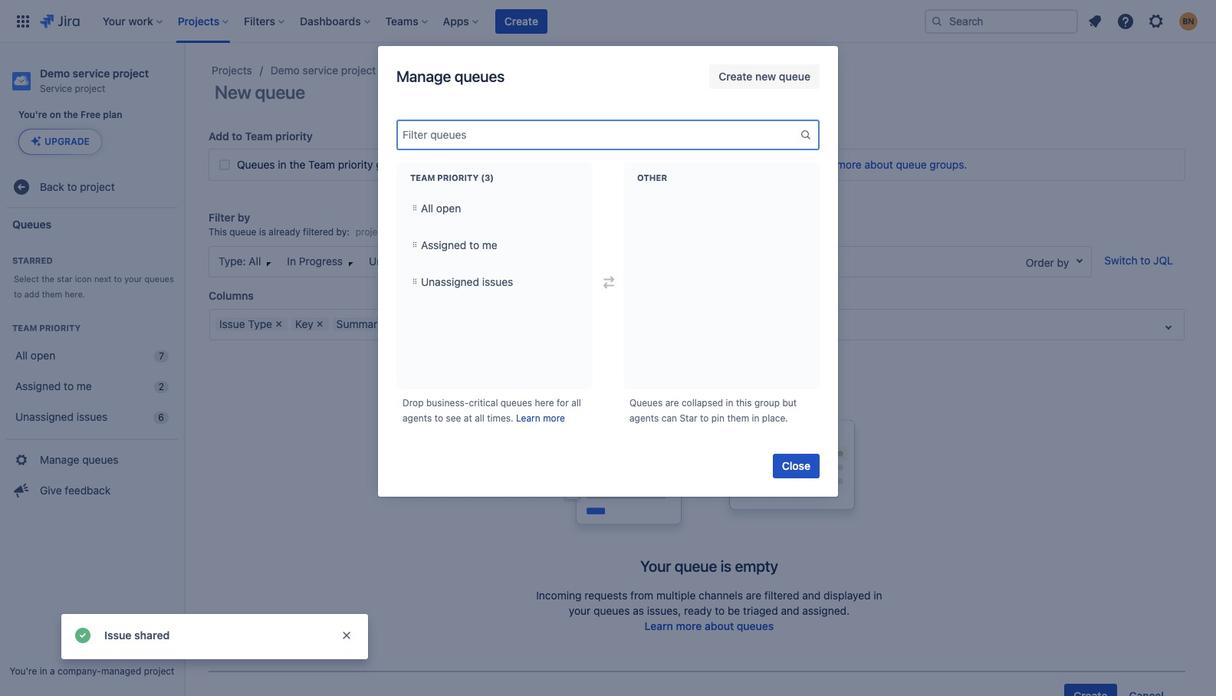 Task type: describe. For each thing, give the bounding box(es) containing it.
them inside select the star icon next to your queues to add them here.
[[42, 289, 62, 299]]

is inside filter by this queue is already filtered by: project = "demo service project"
[[259, 226, 266, 238]]

reader for all open
[[588, 217, 620, 230]]

demo service project service project
[[40, 67, 149, 94]]

in inside unassigned issues draggable item. ensure your screen reader is not in browse mode and then press space bar to lift.
[[653, 291, 662, 304]]

queues down primary element
[[455, 68, 505, 85]]

back
[[40, 180, 64, 193]]

=
[[389, 226, 395, 238]]

issues,
[[647, 604, 681, 617]]

reader for unassigned issues
[[588, 291, 620, 304]]

collapsed
[[682, 397, 723, 409]]

team down add to team priority
[[308, 158, 335, 171]]

times.
[[487, 413, 514, 424]]

queues inside the drop business-critical queues here for all agents to see at all times.
[[501, 397, 532, 409]]

7
[[159, 351, 164, 362]]

all for all open
[[15, 349, 28, 362]]

in inside "all open draggable item. ensure your screen reader is not in browse mode and then press space bar to lift."
[[653, 217, 662, 230]]

order by link
[[1022, 252, 1073, 275]]

select the star icon next to your queues to add them here.
[[14, 274, 174, 299]]

star
[[57, 274, 72, 284]]

starred group
[[6, 239, 178, 307]]

manage inside "manage queues" dialog
[[397, 68, 451, 85]]

incoming
[[536, 589, 582, 602]]

queues down requests
[[594, 604, 630, 617]]

plan
[[103, 109, 122, 120]]

Search field
[[925, 9, 1078, 33]]

drop
[[403, 397, 424, 409]]

is up the channels
[[721, 558, 732, 575]]

and inside "all open draggable item. ensure your screen reader is not in browse mode and then press space bar to lift."
[[735, 217, 753, 230]]

0 vertical spatial learn
[[806, 158, 834, 171]]

switch
[[1105, 254, 1138, 267]]

empty
[[735, 558, 778, 575]]

me for assigned to me draggable item. ensure your screen reader is not in browse mode and then press space bar to lift.
[[482, 239, 498, 252]]

summary button
[[333, 318, 399, 331]]

drop business-critical queues here for all agents to see at all times.
[[403, 397, 581, 424]]

in right the collapsed
[[726, 397, 734, 409]]

project right "back"
[[80, 180, 115, 193]]

6
[[158, 412, 164, 423]]

critical
[[469, 397, 498, 409]]

triaged
[[743, 604, 778, 617]]

create button
[[495, 9, 548, 33]]

search image
[[931, 15, 943, 27]]

draggable for unassigned
[[409, 291, 460, 304]]

agents.
[[488, 158, 524, 171]]

team priority group
[[6, 307, 178, 439]]

visible
[[427, 158, 458, 171]]

key button
[[291, 318, 329, 331]]

upgrade button
[[19, 130, 101, 154]]

space for unassigned issues draggable item. ensure your screen reader is not in browse mode and then press space bar to lift.
[[811, 291, 841, 304]]

priority for team priority (3)
[[437, 173, 479, 183]]

New queue field
[[210, 80, 1184, 104]]

lift. for all open draggable item. ensure your screen reader is not in browse mode and then press space bar to lift.
[[876, 217, 892, 230]]

here.
[[65, 289, 85, 299]]

item. for issues
[[463, 291, 488, 304]]

queues in the team priority group are visible to all agents. leave unchecked to add this queue to the other group. learn more about queue groups.
[[237, 158, 968, 171]]

close
[[782, 459, 811, 473]]

order
[[1026, 256, 1055, 269]]

bar for unassigned issues draggable item. ensure your screen reader is not in browse mode and then press space bar to lift.
[[844, 291, 860, 304]]

jql
[[1154, 254, 1174, 267]]

group containing manage queues
[[6, 439, 178, 511]]

screen inside assigned to me draggable item. ensure your screen reader is not in browse mode and then press space bar to lift.
[[552, 254, 585, 267]]

not for open
[[634, 217, 651, 230]]

demo service project
[[271, 64, 376, 77]]

queues up starred
[[12, 217, 51, 230]]

create new queue button
[[710, 64, 820, 89]]

order by
[[1026, 256, 1069, 269]]

manage queues button
[[6, 445, 178, 476]]

demo for demo service project
[[271, 64, 300, 77]]

press for unassigned issues draggable item. ensure your screen reader is not in browse mode and then press space bar to lift.
[[781, 291, 808, 304]]

create banner
[[0, 0, 1217, 43]]

team inside "manage queues" dialog
[[410, 173, 435, 183]]

incoming requests from multiple channels are filtered and displayed in your queues as issues, ready to be triaged and assigned. learn more about queues
[[536, 589, 883, 633]]

starred
[[12, 255, 53, 265]]

issue type button
[[216, 318, 288, 331]]

add inside select the star icon next to your queues to add them here.
[[24, 289, 39, 299]]

all open
[[15, 349, 55, 362]]

1 vertical spatial all
[[572, 397, 581, 409]]

next
[[94, 274, 111, 284]]

2 vertical spatial all
[[475, 413, 485, 424]]

type
[[248, 318, 272, 331]]

project"
[[464, 226, 498, 238]]

queues down add to team priority
[[237, 158, 275, 171]]

are inside incoming requests from multiple channels are filtered and displayed in your queues as issues, ready to be triaged and assigned. learn more about queues
[[746, 589, 762, 602]]

assigned to me draggable item. ensure your screen reader is not in browse mode and then press space bar to lift.
[[409, 239, 892, 267]]

draggable for all
[[409, 217, 460, 230]]

the down add to team priority
[[290, 158, 306, 171]]

to inside incoming requests from multiple channels are filtered and displayed in your queues as issues, ready to be triaged and assigned. learn more about queues
[[715, 604, 725, 617]]

team right add
[[245, 130, 273, 143]]

0 vertical spatial add
[[629, 158, 648, 171]]

your queue is empty
[[641, 558, 778, 575]]

group.
[[768, 158, 800, 171]]

already
[[269, 226, 300, 238]]

draggable inside assigned to me draggable item. ensure your screen reader is not in browse mode and then press space bar to lift.
[[409, 254, 460, 267]]

filtered for and
[[765, 589, 800, 602]]

created button
[[592, 318, 650, 331]]

queue up multiple
[[675, 558, 717, 575]]

issue shared
[[104, 629, 170, 642]]

see
[[446, 413, 461, 424]]

more inside incoming requests from multiple channels are filtered and displayed in your queues as issues, ready to be triaged and assigned. learn more about queues
[[676, 620, 702, 633]]

0 vertical spatial more
[[837, 158, 862, 171]]

star
[[680, 413, 698, 424]]

switch to jql link
[[1105, 254, 1174, 267]]

all for all open draggable item. ensure your screen reader is not in browse mode and then press space bar to lift.
[[421, 202, 433, 215]]

agents for drop
[[403, 413, 432, 424]]

give
[[40, 484, 62, 497]]

project up free on the left top of page
[[75, 83, 105, 94]]

bar for all open draggable item. ensure your screen reader is not in browse mode and then press space bar to lift.
[[844, 217, 860, 230]]

ensure inside assigned to me draggable item. ensure your screen reader is not in browse mode and then press space bar to lift.
[[490, 254, 524, 267]]

in inside incoming requests from multiple channels are filtered and displayed in your queues as issues, ready to be triaged and assigned. learn more about queues
[[874, 589, 883, 602]]

success image
[[74, 627, 92, 645]]

filtered for by:
[[303, 226, 334, 238]]

0 horizontal spatial priority
[[275, 130, 313, 143]]

1 horizontal spatial other
[[737, 158, 765, 171]]

here
[[535, 397, 554, 409]]

unassigned issues draggable item. ensure your screen reader is not in browse mode and then press space bar to lift.
[[409, 275, 892, 304]]

your inside assigned to me draggable item. ensure your screen reader is not in browse mode and then press space bar to lift.
[[527, 254, 549, 267]]

manage queues dialog
[[378, 46, 892, 497]]

assigned for assigned to me draggable item. ensure your screen reader is not in browse mode and then press space bar to lift.
[[421, 239, 467, 252]]

0 horizontal spatial are
[[408, 158, 424, 171]]

you're on the free plan
[[18, 109, 122, 120]]

and inside assigned to me draggable item. ensure your screen reader is not in browse mode and then press space bar to lift.
[[735, 254, 753, 267]]

managed
[[101, 666, 141, 677]]

service inside filter by this queue is already filtered by: project = "demo service project"
[[430, 226, 461, 238]]

be
[[728, 604, 740, 617]]

not inside assigned to me draggable item. ensure your screen reader is not in browse mode and then press space bar to lift.
[[634, 254, 651, 267]]

switch to jql
[[1105, 254, 1174, 267]]

back to project
[[40, 180, 115, 193]]

created
[[596, 318, 635, 331]]

1 horizontal spatial about
[[865, 158, 893, 171]]

displayed
[[824, 589, 871, 602]]

you're in a company-managed project
[[10, 666, 174, 677]]

new
[[756, 70, 776, 83]]

close button
[[773, 454, 820, 479]]

select
[[14, 274, 39, 284]]

manage queues inside button
[[40, 453, 119, 466]]

queues down primary element
[[395, 64, 433, 77]]

by:
[[336, 226, 350, 238]]

columns
[[209, 289, 254, 302]]

free
[[81, 109, 101, 120]]

not for issues
[[634, 291, 651, 304]]

queues inside queues are collapsed in this group but agents can star to pin them in place.
[[630, 397, 663, 409]]

filter
[[209, 211, 235, 224]]

this inside queues are collapsed in this group but agents can star to pin them in place.
[[736, 397, 752, 409]]

learn more
[[516, 413, 565, 424]]

learn more about queue groups. link
[[803, 157, 968, 173]]

your inside incoming requests from multiple channels are filtered and displayed in your queues as issues, ready to be triaged and assigned. learn more about queues
[[569, 604, 591, 617]]

your inside select the star icon next to your queues to add them here.
[[124, 274, 142, 284]]

the left group.
[[718, 158, 734, 171]]

agents for queues
[[630, 413, 659, 424]]

mode inside assigned to me draggable item. ensure your screen reader is not in browse mode and then press space bar to lift.
[[704, 254, 732, 267]]

manage queues inside dialog
[[397, 68, 505, 85]]

ready
[[684, 604, 712, 617]]

them inside queues are collapsed in this group but agents can star to pin them in place.
[[727, 413, 749, 424]]

is inside unassigned issues draggable item. ensure your screen reader is not in browse mode and then press space bar to lift.
[[623, 291, 631, 304]]

in left place.
[[752, 413, 760, 424]]

unassigned for unassigned issues
[[15, 410, 74, 423]]

filter by this queue is already filtered by: project = "demo service project"
[[209, 211, 498, 238]]

issue type option
[[215, 314, 291, 331]]



Task type: vqa. For each thing, say whether or not it's contained in the screenshot.
PROJECT SETTINGS link
no



Task type: locate. For each thing, give the bounding box(es) containing it.
assigned to me
[[15, 379, 92, 392]]

mode inside unassigned issues draggable item. ensure your screen reader is not in browse mode and then press space bar to lift.
[[704, 291, 732, 304]]

team
[[245, 130, 273, 143], [308, 158, 335, 171], [410, 173, 435, 183], [12, 323, 37, 333]]

issue for issue shared
[[104, 629, 132, 642]]

issues inside unassigned issues draggable item. ensure your screen reader is not in browse mode and then press space bar to lift.
[[482, 275, 513, 288]]

by right order on the right top
[[1057, 256, 1069, 269]]

me down project"
[[482, 239, 498, 252]]

0 vertical spatial all
[[421, 202, 433, 215]]

bar inside assigned to me draggable item. ensure your screen reader is not in browse mode and then press space bar to lift.
[[844, 254, 860, 267]]

create inside button
[[505, 14, 538, 27]]

issues down project"
[[482, 275, 513, 288]]

2 horizontal spatial are
[[746, 589, 762, 602]]

me inside team priority group
[[77, 379, 92, 392]]

item. inside unassigned issues draggable item. ensure your screen reader is not in browse mode and then press space bar to lift.
[[463, 291, 488, 304]]

all open draggable item. ensure your screen reader is not in browse mode and then press space bar to lift.
[[409, 202, 892, 230]]

item. inside assigned to me draggable item. ensure your screen reader is not in browse mode and then press space bar to lift.
[[463, 254, 488, 267]]

priority up "all open"
[[39, 323, 81, 333]]

reader inside unassigned issues draggable item. ensure your screen reader is not in browse mode and then press space bar to lift.
[[588, 291, 620, 304]]

requests
[[585, 589, 628, 602]]

learn inside incoming requests from multiple channels are filtered and displayed in your queues as issues, ready to be triaged and assigned. learn more about queues
[[645, 620, 673, 633]]

1 horizontal spatial agents
[[630, 413, 659, 424]]

1 vertical spatial this
[[736, 397, 752, 409]]

1 vertical spatial reader
[[588, 254, 620, 267]]

create inside button
[[719, 70, 753, 83]]

priority down demo service project link
[[275, 130, 313, 143]]

queue right this
[[230, 226, 256, 238]]

key
[[295, 318, 313, 331]]

about left groups. on the right top of page
[[865, 158, 893, 171]]

0 horizontal spatial manage
[[40, 453, 79, 466]]

is up assigned to me draggable item. ensure your screen reader is not in browse mode and then press space bar to lift.
[[623, 217, 631, 230]]

project inside filter by this queue is already filtered by: project = "demo service project"
[[356, 226, 386, 238]]

demo up service
[[40, 67, 70, 80]]

agents down "drop"
[[403, 413, 432, 424]]

me
[[482, 239, 498, 252], [77, 379, 92, 392]]

service
[[303, 64, 338, 77], [73, 67, 110, 80], [430, 226, 461, 238]]

screen inside unassigned issues draggable item. ensure your screen reader is not in browse mode and then press space bar to lift.
[[552, 291, 585, 304]]

queues right next
[[145, 274, 174, 284]]

learn
[[806, 158, 834, 171], [516, 413, 541, 424], [645, 620, 673, 633]]

queue inside filter by this queue is already filtered by: project = "demo service project"
[[230, 226, 256, 238]]

2 then from the top
[[756, 254, 778, 267]]

2 vertical spatial press
[[781, 291, 808, 304]]

feedback
[[65, 484, 111, 497]]

1 horizontal spatial filtered
[[765, 589, 800, 602]]

all up the (3)
[[474, 158, 485, 171]]

queues up can
[[630, 397, 663, 409]]

queues
[[455, 68, 505, 85], [145, 274, 174, 284], [501, 397, 532, 409], [82, 453, 119, 466], [594, 604, 630, 617], [737, 620, 774, 633]]

to inside unassigned issues draggable item. ensure your screen reader is not in browse mode and then press space bar to lift.
[[863, 291, 873, 304]]

1 vertical spatial other
[[637, 173, 667, 183]]

3 bar from the top
[[844, 291, 860, 304]]

0 horizontal spatial issues
[[77, 410, 108, 423]]

3 mode from the top
[[704, 291, 732, 304]]

0 vertical spatial bar
[[844, 217, 860, 230]]

1 vertical spatial priority
[[338, 158, 373, 171]]

0 horizontal spatial this
[[651, 158, 669, 171]]

issue type
[[219, 318, 272, 331]]

at
[[464, 413, 472, 424]]

0 vertical spatial you're
[[18, 109, 47, 120]]

icon
[[75, 274, 92, 284]]

issues for unassigned issues draggable item. ensure your screen reader is not in browse mode and then press space bar to lift.
[[482, 275, 513, 288]]

0 horizontal spatial by
[[238, 211, 250, 224]]

to inside queues are collapsed in this group but agents can star to pin them in place.
[[700, 413, 709, 424]]

not up unassigned issues draggable item. ensure your screen reader is not in browse mode and then press space bar to lift.
[[634, 254, 651, 267]]

all
[[421, 202, 433, 215], [15, 349, 28, 362]]

unassigned down assigned to me on the bottom left of the page
[[15, 410, 74, 423]]

2 browse from the top
[[665, 254, 701, 267]]

0 vertical spatial then
[[756, 217, 778, 230]]

by
[[238, 211, 250, 224], [1057, 256, 1069, 269]]

bar
[[844, 217, 860, 230], [844, 254, 860, 267], [844, 291, 860, 304]]

this up "all open draggable item. ensure your screen reader is not in browse mode and then press space bar to lift."
[[651, 158, 669, 171]]

service for demo service project service project
[[73, 67, 110, 80]]

create new queue
[[719, 70, 811, 83]]

0 vertical spatial priority
[[275, 130, 313, 143]]

3 then from the top
[[756, 291, 778, 304]]

is inside assigned to me draggable item. ensure your screen reader is not in browse mode and then press space bar to lift.
[[623, 254, 631, 267]]

1 then from the top
[[756, 217, 778, 230]]

1 vertical spatial priority
[[39, 323, 81, 333]]

you're
[[18, 109, 47, 120], [10, 666, 37, 677]]

me for assigned to me
[[77, 379, 92, 392]]

1 vertical spatial create
[[719, 70, 753, 83]]

browse up assigned to me draggable item. ensure your screen reader is not in browse mode and then press space bar to lift.
[[665, 217, 701, 230]]

dismiss image
[[341, 630, 353, 642]]

add
[[629, 158, 648, 171], [24, 289, 39, 299]]

business-
[[426, 397, 469, 409]]

assigned inside assigned to me draggable item. ensure your screen reader is not in browse mode and then press space bar to lift.
[[421, 239, 467, 252]]

team priority
[[12, 323, 81, 333]]

your
[[641, 558, 671, 575]]

3 reader from the top
[[588, 291, 620, 304]]

1 vertical spatial manage
[[40, 453, 79, 466]]

issue for issue type
[[219, 318, 245, 331]]

3 not from the top
[[634, 291, 651, 304]]

0 vertical spatial reader
[[588, 217, 620, 230]]

team priority (3)
[[410, 173, 494, 183]]

press for all open draggable item. ensure your screen reader is not in browse mode and then press space bar to lift.
[[781, 217, 808, 230]]

project left =
[[356, 226, 386, 238]]

not inside "all open draggable item. ensure your screen reader is not in browse mode and then press space bar to lift."
[[634, 217, 651, 230]]

priority up filter by this queue is already filtered by: project = "demo service project"
[[338, 158, 373, 171]]

1 horizontal spatial service
[[303, 64, 338, 77]]

2 vertical spatial draggable
[[409, 291, 460, 304]]

but
[[783, 397, 797, 409]]

3 lift. from the top
[[876, 291, 892, 304]]

then for all open draggable item. ensure your screen reader is not in browse mode and then press space bar to lift.
[[756, 217, 778, 230]]

demo
[[271, 64, 300, 77], [40, 67, 70, 80]]

open down team priority
[[31, 349, 55, 362]]

the right on
[[63, 109, 78, 120]]

reader inside "all open draggable item. ensure your screen reader is not in browse mode and then press space bar to lift."
[[588, 217, 620, 230]]

0 vertical spatial screen
[[552, 217, 585, 230]]

0 vertical spatial unassigned
[[421, 275, 479, 288]]

mode for unassigned issues draggable item. ensure your screen reader is not in browse mode and then press space bar to lift.
[[704, 291, 732, 304]]

manage down primary element
[[397, 68, 451, 85]]

learn down here
[[516, 413, 541, 424]]

1 vertical spatial filtered
[[765, 589, 800, 602]]

this
[[209, 226, 227, 238]]

1 vertical spatial them
[[727, 413, 749, 424]]

browse down assigned to me draggable item. ensure your screen reader is not in browse mode and then press space bar to lift.
[[665, 291, 701, 304]]

screen
[[552, 217, 585, 230], [552, 254, 585, 267], [552, 291, 585, 304]]

team inside group
[[12, 323, 37, 333]]

bar inside unassigned issues draggable item. ensure your screen reader is not in browse mode and then press space bar to lift.
[[844, 291, 860, 304]]

not up created option at the top of page
[[634, 291, 651, 304]]

1 horizontal spatial me
[[482, 239, 498, 252]]

group
[[6, 439, 178, 511]]

as
[[633, 604, 644, 617]]

1 draggable from the top
[[409, 217, 460, 230]]

assigned for assigned to me
[[15, 379, 61, 392]]

in up unassigned issues draggable item. ensure your screen reader is not in browse mode and then press space bar to lift.
[[653, 254, 662, 267]]

this
[[651, 158, 669, 171], [736, 397, 752, 409]]

2 vertical spatial bar
[[844, 291, 860, 304]]

0 vertical spatial filtered
[[303, 226, 334, 238]]

0 vertical spatial browse
[[665, 217, 701, 230]]

reader up unassigned issues draggable item. ensure your screen reader is not in browse mode and then press space bar to lift.
[[588, 254, 620, 267]]

2 mode from the top
[[704, 254, 732, 267]]

issues
[[482, 275, 513, 288], [77, 410, 108, 423]]

all right at
[[475, 413, 485, 424]]

more down for
[[543, 413, 565, 424]]

manage inside manage queues button
[[40, 453, 79, 466]]

0 vertical spatial this
[[651, 158, 669, 171]]

1 horizontal spatial all
[[421, 202, 433, 215]]

1 vertical spatial draggable
[[409, 254, 460, 267]]

created option
[[591, 314, 653, 331]]

assigned.
[[803, 604, 850, 617]]

ensure for all open
[[490, 217, 524, 230]]

learn inside "manage queues" dialog
[[516, 413, 541, 424]]

0 horizontal spatial about
[[705, 620, 734, 633]]

group left visible
[[376, 158, 405, 171]]

queues inside button
[[82, 453, 119, 466]]

1 press from the top
[[781, 217, 808, 230]]

0 vertical spatial issue
[[219, 318, 245, 331]]

demo right projects
[[271, 64, 300, 77]]

then for unassigned issues draggable item. ensure your screen reader is not in browse mode and then press space bar to lift.
[[756, 291, 778, 304]]

3 item. from the top
[[463, 291, 488, 304]]

in up assigned to me draggable item. ensure your screen reader is not in browse mode and then press space bar to lift.
[[653, 217, 662, 230]]

browse inside "all open draggable item. ensure your screen reader is not in browse mode and then press space bar to lift."
[[665, 217, 701, 230]]

all inside team priority group
[[15, 349, 28, 362]]

2 agents from the left
[[630, 413, 659, 424]]

1 not from the top
[[634, 217, 651, 230]]

are inside queues are collapsed in this group but agents can star to pin them in place.
[[666, 397, 679, 409]]

0 horizontal spatial demo
[[40, 67, 70, 80]]

2 lift. from the top
[[876, 254, 892, 267]]

1 horizontal spatial unassigned
[[421, 275, 479, 288]]

add down filter queues text box at top
[[629, 158, 648, 171]]

leave
[[527, 158, 556, 171]]

0 horizontal spatial issue
[[104, 629, 132, 642]]

browse inside unassigned issues draggable item. ensure your screen reader is not in browse mode and then press space bar to lift.
[[665, 291, 701, 304]]

service
[[40, 83, 72, 94]]

queues up times.
[[501, 397, 532, 409]]

summary option
[[332, 314, 402, 331]]

are
[[408, 158, 424, 171], [666, 397, 679, 409], [746, 589, 762, 602]]

0 vertical spatial me
[[482, 239, 498, 252]]

0 vertical spatial all
[[474, 158, 485, 171]]

priority inside "manage queues" dialog
[[437, 173, 479, 183]]

1 screen from the top
[[552, 217, 585, 230]]

create for create new queue
[[719, 70, 753, 83]]

more
[[837, 158, 862, 171], [543, 413, 565, 424], [676, 620, 702, 633]]

then
[[756, 217, 778, 230], [756, 254, 778, 267], [756, 291, 778, 304]]

your
[[527, 217, 549, 230], [527, 254, 549, 267], [124, 274, 142, 284], [527, 291, 549, 304], [569, 604, 591, 617]]

0 vertical spatial draggable
[[409, 217, 460, 230]]

your inside unassigned issues draggable item. ensure your screen reader is not in browse mode and then press space bar to lift.
[[527, 291, 549, 304]]

2 draggable from the top
[[409, 254, 460, 267]]

0 horizontal spatial service
[[73, 67, 110, 80]]

1 horizontal spatial by
[[1057, 256, 1069, 269]]

place.
[[762, 413, 788, 424]]

mode for all open draggable item. ensure your screen reader is not in browse mode and then press space bar to lift.
[[704, 217, 732, 230]]

pin
[[712, 413, 725, 424]]

unassigned inside unassigned issues draggable item. ensure your screen reader is not in browse mode and then press space bar to lift.
[[421, 275, 479, 288]]

unassigned inside team priority group
[[15, 410, 74, 423]]

issue left the shared
[[104, 629, 132, 642]]

unassigned issues
[[15, 410, 108, 423]]

0 vertical spatial open
[[436, 202, 461, 215]]

filtered inside incoming requests from multiple channels are filtered and displayed in your queues as issues, ready to be triaged and assigned. learn more about queues
[[765, 589, 800, 602]]

0 vertical spatial priority
[[437, 173, 479, 183]]

2 screen from the top
[[552, 254, 585, 267]]

shared
[[134, 629, 170, 642]]

browse for open
[[665, 217, 701, 230]]

all up "demo
[[421, 202, 433, 215]]

priority down visible
[[437, 173, 479, 183]]

group for priority
[[376, 158, 405, 171]]

assigned inside team priority group
[[15, 379, 61, 392]]

about inside incoming requests from multiple channels are filtered and displayed in your queues as issues, ready to be triaged and assigned. learn more about queues
[[705, 620, 734, 633]]

1 vertical spatial manage queues
[[40, 453, 119, 466]]

manage queues down primary element
[[397, 68, 505, 85]]

1 vertical spatial open
[[31, 349, 55, 362]]

jira image
[[40, 12, 80, 30], [40, 12, 80, 30]]

1 horizontal spatial issues
[[482, 275, 513, 288]]

in left a
[[40, 666, 47, 677]]

2 vertical spatial then
[[756, 291, 778, 304]]

press
[[781, 217, 808, 230], [781, 254, 808, 267], [781, 291, 808, 304]]

ensure inside unassigned issues draggable item. ensure your screen reader is not in browse mode and then press space bar to lift.
[[490, 291, 524, 304]]

1 vertical spatial browse
[[665, 254, 701, 267]]

primary element
[[9, 0, 925, 43]]

1 horizontal spatial manage
[[397, 68, 451, 85]]

item. for open
[[463, 217, 488, 230]]

issue left type
[[219, 318, 245, 331]]

0 horizontal spatial more
[[543, 413, 565, 424]]

team down visible
[[410, 173, 435, 183]]

summary
[[336, 318, 383, 331]]

not
[[634, 217, 651, 230], [634, 254, 651, 267], [634, 291, 651, 304]]

give feedback
[[40, 484, 111, 497]]

to inside the drop business-critical queues here for all agents to see at all times.
[[435, 413, 443, 424]]

2 vertical spatial ensure
[[490, 291, 524, 304]]

press inside "all open draggable item. ensure your screen reader is not in browse mode and then press space bar to lift."
[[781, 217, 808, 230]]

reader up assigned to me draggable item. ensure your screen reader is not in browse mode and then press space bar to lift.
[[588, 217, 620, 230]]

group up place.
[[755, 397, 780, 409]]

item.
[[463, 217, 488, 230], [463, 254, 488, 267], [463, 291, 488, 304]]

me up unassigned issues
[[77, 379, 92, 392]]

you're left a
[[10, 666, 37, 677]]

agents inside the drop business-critical queues here for all agents to see at all times.
[[403, 413, 432, 424]]

1 vertical spatial item.
[[463, 254, 488, 267]]

learn more about queues button
[[645, 619, 774, 634]]

assigned down "all open"
[[15, 379, 61, 392]]

screen inside "all open draggable item. ensure your screen reader is not in browse mode and then press space bar to lift."
[[552, 217, 585, 230]]

0 vertical spatial issues
[[482, 275, 513, 288]]

bar inside "all open draggable item. ensure your screen reader is not in browse mode and then press space bar to lift."
[[844, 217, 860, 230]]

1 horizontal spatial issue
[[219, 318, 245, 331]]

add
[[209, 130, 229, 143]]

assigned
[[421, 239, 467, 252], [15, 379, 61, 392]]

mode inside "all open draggable item. ensure your screen reader is not in browse mode and then press space bar to lift."
[[704, 217, 732, 230]]

in inside assigned to me draggable item. ensure your screen reader is not in browse mode and then press space bar to lift.
[[653, 254, 662, 267]]

learn right group.
[[806, 158, 834, 171]]

queue right new
[[779, 70, 811, 83]]

service inside 'demo service project service project'
[[73, 67, 110, 80]]

1 reader from the top
[[588, 217, 620, 230]]

queue
[[779, 70, 811, 83], [672, 158, 702, 171], [896, 158, 927, 171], [230, 226, 256, 238], [675, 558, 717, 575]]

multiple
[[657, 589, 696, 602]]

2 vertical spatial not
[[634, 291, 651, 304]]

1 horizontal spatial manage queues
[[397, 68, 505, 85]]

the inside select the star icon next to your queues to add them here.
[[42, 274, 55, 284]]

0 horizontal spatial create
[[505, 14, 538, 27]]

open down team priority (3)
[[436, 202, 461, 215]]

1 vertical spatial lift.
[[876, 254, 892, 267]]

agents inside queues are collapsed in this group but agents can star to pin them in place.
[[630, 413, 659, 424]]

filtered up triaged
[[765, 589, 800, 602]]

1 horizontal spatial demo
[[271, 64, 300, 77]]

0 vertical spatial space
[[811, 217, 841, 230]]

about down be
[[705, 620, 734, 633]]

1 horizontal spatial learn
[[645, 620, 673, 633]]

is up unassigned issues draggable item. ensure your screen reader is not in browse mode and then press space bar to lift.
[[623, 254, 631, 267]]

open for all open draggable item. ensure your screen reader is not in browse mode and then press space bar to lift.
[[436, 202, 461, 215]]

unassigned down project"
[[421, 275, 479, 288]]

0 vertical spatial lift.
[[876, 217, 892, 230]]

to
[[232, 130, 242, 143], [461, 158, 471, 171], [616, 158, 626, 171], [705, 158, 715, 171], [67, 180, 77, 193], [863, 217, 873, 230], [470, 239, 480, 252], [863, 254, 873, 267], [1141, 254, 1151, 267], [114, 274, 122, 284], [14, 289, 22, 299], [863, 291, 873, 304], [64, 379, 74, 392], [435, 413, 443, 424], [700, 413, 709, 424], [715, 604, 725, 617]]

more right group.
[[837, 158, 862, 171]]

draggable
[[409, 217, 460, 230], [409, 254, 460, 267], [409, 291, 460, 304]]

1 vertical spatial space
[[811, 254, 841, 267]]

the left star
[[42, 274, 55, 284]]

service for demo service project
[[303, 64, 338, 77]]

priority for team priority
[[39, 323, 81, 333]]

by for order
[[1057, 256, 1069, 269]]

then inside "all open draggable item. ensure your screen reader is not in browse mode and then press space bar to lift."
[[756, 217, 778, 230]]

by right filter
[[238, 211, 250, 224]]

open for all open
[[31, 349, 55, 362]]

1 space from the top
[[811, 217, 841, 230]]

ensure for unassigned issues
[[490, 291, 524, 304]]

them down star
[[42, 289, 62, 299]]

1 vertical spatial mode
[[704, 254, 732, 267]]

1 horizontal spatial assigned
[[421, 239, 467, 252]]

lift. inside "all open draggable item. ensure your screen reader is not in browse mode and then press space bar to lift."
[[876, 217, 892, 230]]

learn down issues,
[[645, 620, 673, 633]]

then inside unassigned issues draggable item. ensure your screen reader is not in browse mode and then press space bar to lift.
[[756, 291, 778, 304]]

queue up "all open draggable item. ensure your screen reader is not in browse mode and then press space bar to lift."
[[672, 158, 702, 171]]

3 draggable from the top
[[409, 291, 460, 304]]

1 ensure from the top
[[490, 217, 524, 230]]

in down add to team priority
[[278, 158, 287, 171]]

1 browse from the top
[[665, 217, 701, 230]]

3 screen from the top
[[552, 291, 585, 304]]

team up "all open"
[[12, 323, 37, 333]]

can
[[662, 413, 677, 424]]

1 horizontal spatial priority
[[437, 173, 479, 183]]

lift. for unassigned issues draggable item. ensure your screen reader is not in browse mode and then press space bar to lift.
[[876, 291, 892, 304]]

more inside "manage queues" dialog
[[543, 413, 565, 424]]

in right displayed
[[874, 589, 883, 602]]

1 horizontal spatial priority
[[338, 158, 373, 171]]

issues for unassigned issues
[[77, 410, 108, 423]]

lift. inside unassigned issues draggable item. ensure your screen reader is not in browse mode and then press space bar to lift.
[[876, 291, 892, 304]]

for
[[557, 397, 569, 409]]

are left visible
[[408, 158, 424, 171]]

1 vertical spatial press
[[781, 254, 808, 267]]

browse inside assigned to me draggable item. ensure your screen reader is not in browse mode and then press space bar to lift.
[[665, 254, 701, 267]]

projects link
[[212, 61, 252, 80]]

0 horizontal spatial open
[[31, 349, 55, 362]]

1 vertical spatial not
[[634, 254, 651, 267]]

3 ensure from the top
[[490, 291, 524, 304]]

3 press from the top
[[781, 291, 808, 304]]

create for create
[[505, 14, 538, 27]]

2 item. from the top
[[463, 254, 488, 267]]

all inside "all open draggable item. ensure your screen reader is not in browse mode and then press space bar to lift."
[[421, 202, 433, 215]]

2 vertical spatial screen
[[552, 291, 585, 304]]

all right for
[[572, 397, 581, 409]]

1 vertical spatial bar
[[844, 254, 860, 267]]

demo service project link
[[271, 61, 376, 80]]

1 agents from the left
[[403, 413, 432, 424]]

issues up manage queues button
[[77, 410, 108, 423]]

2 bar from the top
[[844, 254, 860, 267]]

0 vertical spatial press
[[781, 217, 808, 230]]

queues down triaged
[[737, 620, 774, 633]]

add to team priority
[[209, 130, 313, 143]]

1 vertical spatial assigned
[[15, 379, 61, 392]]

manage queues up give feedback at the left of page
[[40, 453, 119, 466]]

project left queues link
[[341, 64, 376, 77]]

project up the plan
[[113, 67, 149, 80]]

reader inside assigned to me draggable item. ensure your screen reader is not in browse mode and then press space bar to lift.
[[588, 254, 620, 267]]

then inside assigned to me draggable item. ensure your screen reader is not in browse mode and then press space bar to lift.
[[756, 254, 778, 267]]

2 not from the top
[[634, 254, 651, 267]]

open inside team priority group
[[31, 349, 55, 362]]

and inside unassigned issues draggable item. ensure your screen reader is not in browse mode and then press space bar to lift.
[[735, 291, 753, 304]]

by for filter
[[238, 211, 250, 224]]

0 horizontal spatial assigned
[[15, 379, 61, 392]]

other up "all open draggable item. ensure your screen reader is not in browse mode and then press space bar to lift."
[[637, 173, 667, 183]]

queues link
[[395, 61, 433, 80]]

group for this
[[755, 397, 780, 409]]

is left already
[[259, 226, 266, 238]]

queues are collapsed in this group but agents can star to pin them in place.
[[630, 397, 797, 424]]

2 vertical spatial mode
[[704, 291, 732, 304]]

to inside "all open draggable item. ensure your screen reader is not in browse mode and then press space bar to lift."
[[863, 217, 873, 230]]

Filter queues text field
[[398, 121, 800, 149]]

2 space from the top
[[811, 254, 841, 267]]

2 ensure from the top
[[490, 254, 524, 267]]

0 horizontal spatial them
[[42, 289, 62, 299]]

in down assigned to me draggable item. ensure your screen reader is not in browse mode and then press space bar to lift.
[[653, 291, 662, 304]]

to inside team priority group
[[64, 379, 74, 392]]

press inside unassigned issues draggable item. ensure your screen reader is not in browse mode and then press space bar to lift.
[[781, 291, 808, 304]]

1 mode from the top
[[704, 217, 732, 230]]

screen for issues
[[552, 291, 585, 304]]

1 vertical spatial add
[[24, 289, 39, 299]]

your inside "all open draggable item. ensure your screen reader is not in browse mode and then press space bar to lift."
[[527, 217, 549, 230]]

1 vertical spatial you're
[[10, 666, 37, 677]]

ensure inside "all open draggable item. ensure your screen reader is not in browse mode and then press space bar to lift."
[[490, 217, 524, 230]]

3 browse from the top
[[665, 291, 701, 304]]

queues
[[395, 64, 433, 77], [237, 158, 275, 171], [12, 217, 51, 230], [630, 397, 663, 409]]

1 item. from the top
[[463, 217, 488, 230]]

space inside "all open draggable item. ensure your screen reader is not in browse mode and then press space bar to lift."
[[811, 217, 841, 230]]

queues inside select the star icon next to your queues to add them here.
[[145, 274, 174, 284]]

you're left on
[[18, 109, 47, 120]]

mode
[[704, 217, 732, 230], [704, 254, 732, 267], [704, 291, 732, 304]]

issues inside team priority group
[[77, 410, 108, 423]]

2 press from the top
[[781, 254, 808, 267]]

on
[[50, 109, 61, 120]]

reader up created
[[588, 291, 620, 304]]

agents left can
[[630, 413, 659, 424]]

project
[[341, 64, 376, 77], [113, 67, 149, 80], [75, 83, 105, 94], [80, 180, 115, 193], [356, 226, 386, 238], [144, 666, 174, 677]]

by inside filter by this queue is already filtered by: project = "demo service project"
[[238, 211, 250, 224]]

0 horizontal spatial group
[[376, 158, 405, 171]]

group
[[376, 158, 405, 171], [755, 397, 780, 409]]

browse up unassigned issues draggable item. ensure your screen reader is not in browse mode and then press space bar to lift.
[[665, 254, 701, 267]]

1 bar from the top
[[844, 217, 860, 230]]

2 vertical spatial reader
[[588, 291, 620, 304]]

0 horizontal spatial filtered
[[303, 226, 334, 238]]

not up assigned to me draggable item. ensure your screen reader is not in browse mode and then press space bar to lift.
[[634, 217, 651, 230]]

2 horizontal spatial more
[[837, 158, 862, 171]]

press inside assigned to me draggable item. ensure your screen reader is not in browse mode and then press space bar to lift.
[[781, 254, 808, 267]]

space inside assigned to me draggable item. ensure your screen reader is not in browse mode and then press space bar to lift.
[[811, 254, 841, 267]]

them right pin
[[727, 413, 749, 424]]

this right the collapsed
[[736, 397, 752, 409]]

other left group.
[[737, 158, 765, 171]]

list box
[[215, 314, 1163, 331]]

space for all open draggable item. ensure your screen reader is not in browse mode and then press space bar to lift.
[[811, 217, 841, 230]]

draggable inside "all open draggable item. ensure your screen reader is not in browse mode and then press space bar to lift."
[[409, 217, 460, 230]]

draggable inside unassigned issues draggable item. ensure your screen reader is not in browse mode and then press space bar to lift.
[[409, 291, 460, 304]]

unassigned for unassigned issues draggable item. ensure your screen reader is not in browse mode and then press space bar to lift.
[[421, 275, 479, 288]]

all down team priority
[[15, 349, 28, 362]]

channels
[[699, 589, 743, 602]]

key option
[[291, 314, 332, 331]]

other inside "manage queues" dialog
[[637, 173, 667, 183]]

2 vertical spatial browse
[[665, 291, 701, 304]]

screen for open
[[552, 217, 585, 230]]

add down select
[[24, 289, 39, 299]]

open
[[436, 202, 461, 215], [31, 349, 55, 362]]

1 lift. from the top
[[876, 217, 892, 230]]

filtered inside filter by this queue is already filtered by: project = "demo service project"
[[303, 226, 334, 238]]

demo for demo service project service project
[[40, 67, 70, 80]]

filtered left by:
[[303, 226, 334, 238]]

you're for you're on the free plan
[[18, 109, 47, 120]]

give feedback button
[[6, 476, 178, 506]]

"demo
[[397, 226, 427, 238]]

priority inside group
[[39, 323, 81, 333]]

2 reader from the top
[[588, 254, 620, 267]]

open inside "all open draggable item. ensure your screen reader is not in browse mode and then press space bar to lift."
[[436, 202, 461, 215]]

1 vertical spatial more
[[543, 413, 565, 424]]

0 vertical spatial assigned
[[421, 239, 467, 252]]

1 vertical spatial issue
[[104, 629, 132, 642]]

more down "ready" on the bottom of page
[[676, 620, 702, 633]]

space inside unassigned issues draggable item. ensure your screen reader is not in browse mode and then press space bar to lift.
[[811, 291, 841, 304]]

2 vertical spatial are
[[746, 589, 762, 602]]

in
[[278, 158, 287, 171], [653, 217, 662, 230], [653, 254, 662, 267], [653, 291, 662, 304], [726, 397, 734, 409], [752, 413, 760, 424], [874, 589, 883, 602], [40, 666, 47, 677]]

queues up give feedback button on the left bottom
[[82, 453, 119, 466]]

1 horizontal spatial this
[[736, 397, 752, 409]]

2 horizontal spatial service
[[430, 226, 461, 238]]

browse for issues
[[665, 291, 701, 304]]

groups.
[[930, 158, 968, 171]]

a
[[50, 666, 55, 677]]

you're for you're in a company-managed project
[[10, 666, 37, 677]]

lift. inside assigned to me draggable item. ensure your screen reader is not in browse mode and then press space bar to lift.
[[876, 254, 892, 267]]

1 vertical spatial ensure
[[490, 254, 524, 267]]

3 space from the top
[[811, 291, 841, 304]]

queue inside create new queue button
[[779, 70, 811, 83]]

project down the shared
[[144, 666, 174, 677]]

reader
[[588, 217, 620, 230], [588, 254, 620, 267], [588, 291, 620, 304]]

are up can
[[666, 397, 679, 409]]

queue left groups. on the right top of page
[[896, 158, 927, 171]]

0 vertical spatial by
[[238, 211, 250, 224]]

list box containing issue type
[[215, 314, 1163, 331]]

assigned down "demo
[[421, 239, 467, 252]]

(3)
[[481, 173, 494, 183]]

is inside "all open draggable item. ensure your screen reader is not in browse mode and then press space bar to lift."
[[623, 217, 631, 230]]



